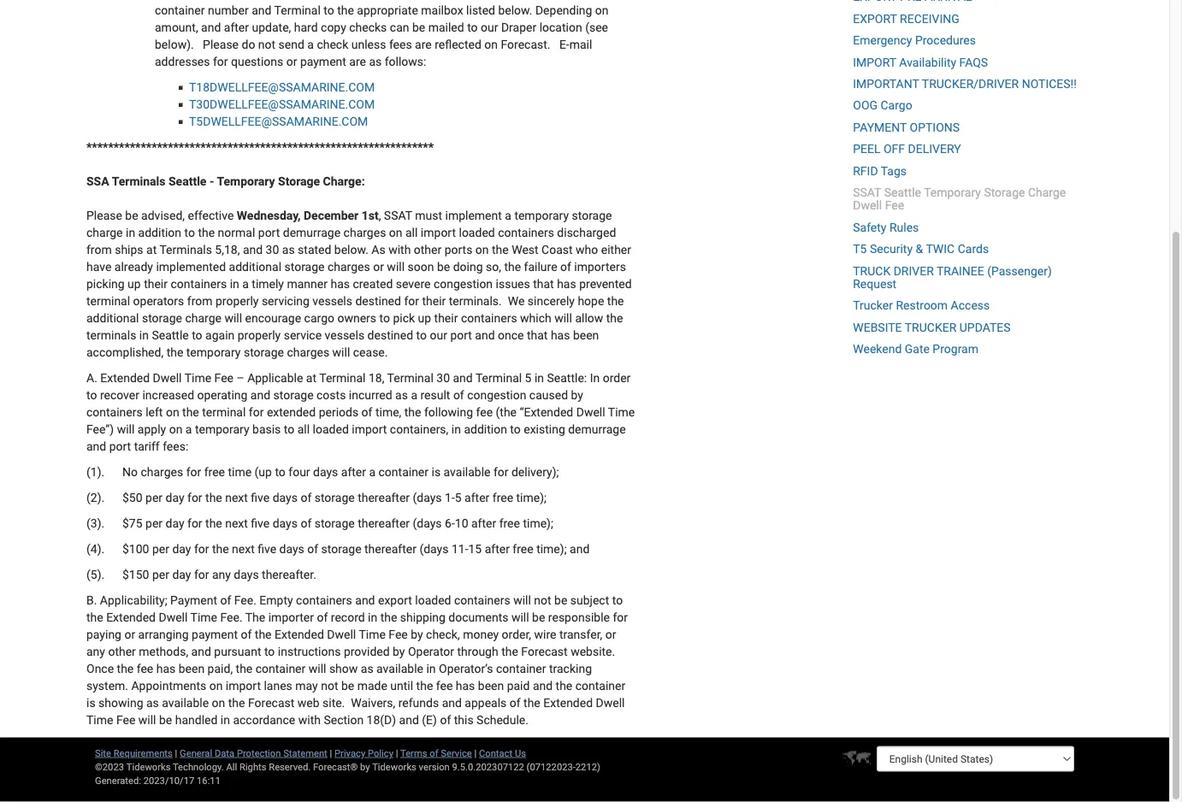 Task type: describe. For each thing, give the bounding box(es) containing it.
0 vertical spatial terminals
[[112, 175, 166, 189]]

containers down terminals. at the top of page
[[461, 312, 518, 326]]

1 vertical spatial up
[[418, 312, 432, 326]]

site requirements link
[[95, 748, 173, 760]]

0 vertical spatial vessels
[[313, 295, 353, 309]]

five for $100
[[258, 543, 277, 557]]

containers down implemented
[[171, 278, 227, 292]]

waivers,
[[351, 697, 396, 711]]

1 vertical spatial additional
[[86, 312, 139, 326]]

terminals
[[86, 329, 136, 343]]

0 vertical spatial properly
[[216, 295, 259, 309]]

sincerely
[[528, 295, 575, 309]]

(days for 11-
[[420, 543, 449, 557]]

peel off delivery link
[[854, 143, 962, 157]]

five for $75
[[251, 517, 270, 531]]

has down methods,
[[156, 663, 176, 677]]

1 terminal from the left
[[319, 372, 366, 386]]

(days for 1-
[[413, 492, 442, 506]]

©2023 tideworks
[[95, 762, 171, 773]]

tracking
[[550, 663, 592, 677]]

extended down tracking
[[544, 697, 593, 711]]

service
[[441, 748, 472, 760]]

applicable
[[247, 372, 303, 386]]

container up the paid
[[496, 663, 547, 677]]

as down appointments
[[146, 697, 159, 711]]

1 vertical spatial vessels
[[325, 329, 365, 343]]

time down showing
[[86, 714, 113, 728]]

ssat inside , ssat must implement a temporary storage charge in addition to the normal port demurrage charges on all import loaded containers discharged from ships at terminals 5,18, and 30 as stated below. as with other ports on the west coast who either have already implemented additional storage charges or will soon be doing so, the failure of importers picking up their containers in a timely manner has created severe congestion issues that has prevented terminal operators from properly servicing vessels destined for their terminals.  we sincerely hope the additional storage charge will encourage cargo owners to pick up their containers which will allow the terminals in seattle to again properly service vessels destined to our port and once that has been accomplished, the temporary storage charges will cease.
[[384, 209, 412, 223]]

instructions
[[278, 646, 341, 660]]

storage up (4).      $100 per day for the next five days of storage thereafter (days 11-15 after free time); and
[[315, 517, 355, 531]]

appeals
[[465, 697, 507, 711]]

wire
[[535, 629, 557, 643]]

of down "(3).      $75 per day for the next five days of storage thereafter (days 6-10 after free time);"
[[308, 543, 319, 557]]

gate
[[905, 343, 930, 357]]

thereafter.
[[262, 569, 317, 583]]

servicing
[[262, 295, 310, 309]]

time up "provided"
[[359, 629, 386, 643]]

as inside a. extended dwell time fee – applicable at terminal 18, terminal 30 and terminal 5 in seattle: in order to recover increased operating and storage costs incurred as a result of congestion caused by containers left on the terminal for extended periods of time, the following fee (the "extended dwell time fee") will apply on a temporary basis to all loaded import containers, in addition to existing demurrage and port tariff fees:
[[396, 389, 408, 403]]

implemented
[[156, 261, 226, 275]]

time up the operating
[[185, 372, 212, 386]]

be left the handled
[[159, 714, 172, 728]]

(up
[[255, 466, 272, 480]]

in right the handled
[[221, 714, 230, 728]]

weekend gate program link
[[854, 343, 979, 357]]

****************************************************************
[[86, 141, 434, 155]]

order,
[[502, 629, 532, 643]]

has down operator's
[[456, 680, 475, 694]]

2 horizontal spatial or
[[606, 629, 617, 643]]

protection
[[237, 748, 281, 760]]

0 vertical spatial additional
[[229, 261, 282, 275]]

order
[[603, 372, 631, 386]]

storage inside export receiving emergency procedures import availability faqs important trucker/driver notices!! oog cargo payment options peel off delivery rfid tags ssat seattle temporary storage charge dwell fee safety rules t5 security & twic cards truck driver trainee (passenger) request trucker restroom access website trucker updates weekend gate program
[[985, 186, 1026, 200]]

service
[[284, 329, 322, 343]]

periods
[[319, 406, 359, 420]]

be up responsible
[[555, 594, 568, 609]]

4 | from the left
[[475, 748, 477, 760]]

has up sincerely
[[557, 278, 577, 292]]

other inside b. applicability; payment of fee. empty containers and export loaded containers will not be subject to the extended dwell time fee. the importer of record in the shipping documents will be responsible for paying or arranging payment of the extended dwell time fee by check, money order, wire transfer, or any other methods, and pursuant to instructions provided by operator through the forecast website. once the fee has been paid, the container will show as available in operator's container tracking system. appointments on import lanes may not be made until the fee has been paid and the container is showing as available on the forecast web site.  waivers, refunds and appeals of the extended dwell time fee will be handled in accordance with section 18(d) and (e) of this schedule.
[[108, 646, 136, 660]]

0 vertical spatial any
[[212, 569, 231, 583]]

access
[[952, 299, 991, 313]]

fee down the shipping
[[389, 629, 408, 643]]

methods,
[[139, 646, 188, 660]]

(5).      $150 per day for any days thereafter.
[[86, 569, 317, 583]]

fees:
[[163, 440, 189, 454]]

1 vertical spatial available
[[377, 663, 424, 677]]

(2).      $50 per day for the next five days of storage thereafter (days 1-5 after free time);
[[86, 492, 547, 506]]

containers up west
[[498, 226, 555, 240]]

0 horizontal spatial fee
[[137, 663, 153, 677]]

fee inside export receiving emergency procedures import availability faqs important trucker/driver notices!! oog cargo payment options peel off delivery rfid tags ssat seattle temporary storage charge dwell fee safety rules t5 security & twic cards truck driver trainee (passenger) request trucker restroom access website trucker updates weekend gate program
[[886, 199, 905, 213]]

and up this
[[442, 697, 462, 711]]

(passenger)
[[988, 264, 1053, 279]]

port inside a. extended dwell time fee – applicable at terminal 18, terminal 30 and terminal 5 in seattle: in order to recover increased operating and storage costs incurred as a result of congestion caused by containers left on the terminal for extended periods of time, the following fee (the "extended dwell time fee") will apply on a temporary basis to all loaded import containers, in addition to existing demurrage and port tariff fees:
[[109, 440, 131, 454]]

and down the refunds
[[399, 714, 419, 728]]

importers
[[575, 261, 626, 275]]

t18dwellfee@ssamarine.com link
[[189, 81, 375, 95]]

all inside a. extended dwell time fee – applicable at terminal 18, terminal 30 and terminal 5 in seattle: in order to recover increased operating and storage costs incurred as a result of congestion caused by containers left on the terminal for extended periods of time, the following fee (the "extended dwell time fee") will apply on a temporary basis to all loaded import containers, in addition to existing demurrage and port tariff fees:
[[298, 423, 310, 437]]

time); for (4).      $100 per day for the next five days of storage thereafter (days 11-15 after free time); and
[[537, 543, 567, 557]]

of down (2).      $50 per day for the next five days of storage thereafter (days 1-5 after free time);
[[301, 517, 312, 531]]

time down order
[[608, 406, 635, 420]]

0 horizontal spatial storage
[[278, 175, 320, 189]]

2 vertical spatial their
[[434, 312, 458, 326]]

web
[[298, 697, 320, 711]]

ssat inside export receiving emergency procedures import availability faqs important trucker/driver notices!! oog cargo payment options peel off delivery rfid tags ssat seattle temporary storage charge dwell fee safety rules t5 security & twic cards truck driver trainee (passenger) request trucker restroom access website trucker updates weekend gate program
[[854, 186, 882, 200]]

0 horizontal spatial been
[[179, 663, 205, 677]]

policy
[[368, 748, 394, 760]]

time down the payment
[[191, 612, 217, 626]]

containers up the record on the left of page
[[296, 594, 353, 609]]

a up fees:
[[186, 423, 192, 437]]

1 vertical spatial that
[[527, 329, 548, 343]]

2 vertical spatial available
[[162, 697, 209, 711]]

1 horizontal spatial been
[[478, 680, 504, 694]]

and up following
[[453, 372, 473, 386]]

storage up 'discharged'
[[572, 209, 612, 223]]

soon
[[408, 261, 434, 275]]

seattle:
[[547, 372, 587, 386]]

0 horizontal spatial or
[[124, 629, 135, 643]]

containers up documents
[[455, 594, 511, 609]]

dwell down the record on the left of page
[[327, 629, 356, 643]]

charges down fees:
[[141, 466, 183, 480]]

appointments
[[131, 680, 206, 694]]

showing
[[99, 697, 143, 711]]

please be advised, effective wednesday, december 1st
[[86, 209, 379, 223]]

storage up the 'applicable'
[[244, 346, 284, 360]]

0 vertical spatial temporary
[[515, 209, 569, 223]]

next for $50
[[225, 492, 248, 506]]

be inside , ssat must implement a temporary storage charge in addition to the normal port demurrage charges on all import loaded containers discharged from ships at terminals 5,18, and 30 as stated below. as with other ports on the west coast who either have already implemented additional storage charges or will soon be doing so, the failure of importers picking up their containers in a timely manner has created severe congestion issues that has prevented terminal operators from properly servicing vessels destined for their terminals.  we sincerely hope the additional storage charge will encourage cargo owners to pick up their containers which will allow the terminals in seattle to again properly service vessels destined to our port and once that has been accomplished, the temporary storage charges will cease.
[[437, 261, 450, 275]]

pursuant
[[214, 646, 261, 660]]

after for 1-
[[465, 492, 490, 506]]

import inside b. applicability; payment of fee. empty containers and export loaded containers will not be subject to the extended dwell time fee. the importer of record in the shipping documents will be responsible for paying or arranging payment of the extended dwell time fee by check, money order, wire transfer, or any other methods, and pursuant to instructions provided by operator through the forecast website. once the fee has been paid, the container will show as available in operator's container tracking system. appointments on import lanes may not be made until the fee has been paid and the container is showing as available on the forecast web site.  waivers, refunds and appeals of the extended dwell time fee will be handled in accordance with section 18(d) and (e) of this schedule.
[[226, 680, 261, 694]]

fee down showing
[[116, 714, 136, 728]]

fee inside a. extended dwell time fee – applicable at terminal 18, terminal 30 and terminal 5 in seattle: in order to recover increased operating and storage costs incurred as a result of congestion caused by containers left on the terminal for extended periods of time, the following fee (the "extended dwell time fee") will apply on a temporary basis to all loaded import containers, in addition to existing demurrage and port tariff fees:
[[476, 406, 493, 420]]

to down effective
[[184, 226, 195, 240]]

dwell up the increased
[[153, 372, 182, 386]]

of up the pursuant on the bottom left of page
[[241, 629, 252, 643]]

$50
[[122, 492, 143, 506]]

in down following
[[452, 423, 461, 437]]

1 horizontal spatial port
[[258, 226, 280, 240]]

in up ships
[[126, 226, 135, 240]]

2 | from the left
[[330, 748, 332, 760]]

day for $75
[[166, 517, 185, 531]]

owners
[[338, 312, 377, 326]]

0 vertical spatial that
[[533, 278, 554, 292]]

once
[[86, 663, 114, 677]]

days for 1-
[[273, 492, 298, 506]]

pick
[[393, 312, 415, 326]]

program
[[933, 343, 979, 357]]

advised,
[[141, 209, 185, 223]]

a left result on the left of the page
[[411, 389, 418, 403]]

3 terminal from the left
[[476, 372, 522, 386]]

0 vertical spatial forecast
[[522, 646, 568, 660]]

data
[[215, 748, 235, 760]]

paid,
[[208, 663, 233, 677]]

to right (up
[[275, 466, 286, 480]]

30 inside , ssat must implement a temporary storage charge in addition to the normal port demurrage charges on all import loaded containers discharged from ships at terminals 5,18, and 30 as stated below. as with other ports on the west coast who either have already implemented additional storage charges or will soon be doing so, the failure of importers picking up their containers in a timely manner has created severe congestion issues that has prevented terminal operators from properly servicing vessels destined for their terminals.  we sincerely hope the additional storage charge will encourage cargo owners to pick up their containers which will allow the terminals in seattle to again properly service vessels destined to our port and once that has been accomplished, the temporary storage charges will cease.
[[266, 243, 279, 258]]

to down extended
[[284, 423, 295, 437]]

6-
[[445, 517, 455, 531]]

to down 'a.'
[[86, 389, 97, 403]]

requirements
[[114, 748, 173, 760]]

0 vertical spatial from
[[86, 243, 112, 258]]

(3).      $75 per day for the next five days of storage thereafter (days 6-10 after free time);
[[86, 517, 554, 531]]

and down fee") at the bottom left of the page
[[86, 440, 106, 454]]

importer
[[269, 612, 314, 626]]

after for 11-
[[485, 543, 510, 557]]

charges down 1st
[[344, 226, 386, 240]]

and up the record on the left of page
[[355, 594, 375, 609]]

free for (3).      $75 per day for the next five days of storage thereafter (days 6-10 after free time);
[[500, 517, 520, 531]]

peel
[[854, 143, 881, 157]]

free left time
[[204, 466, 225, 480]]

made
[[358, 680, 388, 694]]

0 vertical spatial not
[[534, 594, 552, 609]]

t5 security & twic cards link
[[854, 243, 990, 257]]

$150
[[122, 569, 149, 583]]

who
[[576, 243, 599, 258]]

(1).      no charges for free time (up to four days after a container is available for delivery);
[[86, 466, 559, 480]]

extended inside a. extended dwell time fee – applicable at terminal 18, terminal 30 and terminal 5 in seattle: in order to recover increased operating and storage costs incurred as a result of congestion caused by containers left on the terminal for extended periods of time, the following fee (the "extended dwell time fee") will apply on a temporary basis to all loaded import containers, in addition to existing demurrage and port tariff fees:
[[100, 372, 150, 386]]

rfid
[[854, 164, 879, 178]]

may
[[296, 680, 318, 694]]

0 vertical spatial available
[[444, 466, 491, 480]]

terminal inside a. extended dwell time fee – applicable at terminal 18, terminal 30 and terminal 5 in seattle: in order to recover increased operating and storage costs incurred as a result of congestion caused by containers left on the terminal for extended periods of time, the following fee (the "extended dwell time fee") will apply on a temporary basis to all loaded import containers, in addition to existing demurrage and port tariff fees:
[[202, 406, 246, 420]]

1 vertical spatial temporary
[[186, 346, 241, 360]]

1 | from the left
[[175, 748, 177, 760]]

charges down below.
[[328, 261, 370, 275]]

dwell inside export receiving emergency procedures import availability faqs important trucker/driver notices!! oog cargo payment options peel off delivery rfid tags ssat seattle temporary storage charge dwell fee safety rules t5 security & twic cards truck driver trainee (passenger) request trucker restroom access website trucker updates weekend gate program
[[854, 199, 883, 213]]

site requirements | general data protection statement | privacy policy | terms of service | contact us ©2023 tideworks technology. all rights reserved. forecast® by tideworks version 9.5.0.202307122 (07122023-2212) generated: 2023/10/17 16:11
[[95, 748, 601, 787]]

container up lanes
[[256, 663, 306, 677]]

show
[[329, 663, 358, 677]]

request
[[854, 278, 897, 292]]

truck driver trainee (passenger) request link
[[854, 264, 1053, 292]]

0 horizontal spatial forecast
[[248, 697, 295, 711]]

applicability;
[[100, 594, 167, 609]]

demurrage inside a. extended dwell time fee – applicable at terminal 18, terminal 30 and terminal 5 in seattle: in order to recover increased operating and storage costs incurred as a result of congestion caused by containers left on the terminal for extended periods of time, the following fee (the "extended dwell time fee") will apply on a temporary basis to all loaded import containers, in addition to existing demurrage and port tariff fees:
[[569, 423, 626, 437]]

a right implement
[[505, 209, 512, 223]]

loaded inside b. applicability; payment of fee. empty containers and export loaded containers will not be subject to the extended dwell time fee. the importer of record in the shipping documents will be responsible for paying or arranging payment of the extended dwell time fee by check, money order, wire transfer, or any other methods, and pursuant to instructions provided by operator through the forecast website. once the fee has been paid, the container will show as available in operator's container tracking system. appointments on import lanes may not be made until the fee has been paid and the container is showing as available on the forecast web site.  waivers, refunds and appeals of the extended dwell time fee will be handled in accordance with section 18(d) and (e) of this schedule.
[[415, 594, 452, 609]]

1 vertical spatial their
[[422, 295, 446, 309]]

all inside , ssat must implement a temporary storage charge in addition to the normal port demurrage charges on all import loaded containers discharged from ships at terminals 5,18, and 30 as stated below. as with other ports on the west coast who either have already implemented additional storage charges or will soon be doing so, the failure of importers picking up their containers in a timely manner has created severe congestion issues that has prevented terminal operators from properly servicing vessels destined for their terminals.  we sincerely hope the additional storage charge will encourage cargo owners to pick up their containers which will allow the terminals in seattle to again properly service vessels destined to our port and once that has been accomplished, the temporary storage charges will cease.
[[406, 226, 418, 240]]

of inside , ssat must implement a temporary storage charge in addition to the normal port demurrage charges on all import loaded containers discharged from ships at terminals 5,18, and 30 as stated below. as with other ports on the west coast who either have already implemented additional storage charges or will soon be doing so, the failure of importers picking up their containers in a timely manner has created severe congestion issues that has prevented terminal operators from properly servicing vessels destined for their terminals.  we sincerely hope the additional storage charge will encourage cargo owners to pick up their containers which will allow the terminals in seattle to again properly service vessels destined to our port and once that has been accomplished, the temporary storage charges will cease.
[[561, 261, 572, 275]]

import inside a. extended dwell time fee – applicable at terminal 18, terminal 30 and terminal 5 in seattle: in order to recover increased operating and storage costs incurred as a result of congestion caused by containers left on the terminal for extended periods of time, the following fee (the "extended dwell time fee") will apply on a temporary basis to all loaded import containers, in addition to existing demurrage and port tariff fees:
[[352, 423, 387, 437]]

storage down "operators"
[[142, 312, 182, 326]]

with inside , ssat must implement a temporary storage charge in addition to the normal port demurrage charges on all import loaded containers discharged from ships at terminals 5,18, and 30 as stated below. as with other ports on the west coast who either have already implemented additional storage charges or will soon be doing so, the failure of importers picking up their containers in a timely manner has created severe congestion issues that has prevented terminal operators from properly servicing vessels destined for their terminals.  we sincerely hope the additional storage charge will encourage cargo owners to pick up their containers which will allow the terminals in seattle to again properly service vessels destined to our port and once that has been accomplished, the temporary storage charges will cease.
[[389, 243, 411, 258]]

next for $75
[[225, 517, 248, 531]]

in up accomplished,
[[139, 329, 149, 343]]

0 horizontal spatial up
[[128, 278, 141, 292]]

of down incurred
[[362, 406, 373, 420]]

containers inside a. extended dwell time fee – applicable at terminal 18, terminal 30 and terminal 5 in seattle: in order to recover increased operating and storage costs incurred as a result of congestion caused by containers left on the terminal for extended periods of time, the following fee (the "extended dwell time fee") will apply on a temporary basis to all loaded import containers, in addition to existing demurrage and port tariff fees:
[[86, 406, 143, 420]]

demurrage inside , ssat must implement a temporary storage charge in addition to the normal port demurrage charges on all import loaded containers discharged from ships at terminals 5,18, and 30 as stated below. as with other ports on the west coast who either have already implemented additional storage charges or will soon be doing so, the failure of importers picking up their containers in a timely manner has created severe congestion issues that has prevented terminal operators from properly servicing vessels destined for their terminals.  we sincerely hope the additional storage charge will encourage cargo owners to pick up their containers which will allow the terminals in seattle to again properly service vessels destined to our port and once that has been accomplished, the temporary storage charges will cease.
[[283, 226, 341, 240]]

days right four
[[313, 466, 338, 480]]

and down the 'applicable'
[[251, 389, 271, 403]]

5 inside a. extended dwell time fee – applicable at terminal 18, terminal 30 and terminal 5 in seattle: in order to recover increased operating and storage costs incurred as a result of congestion caused by containers left on the terminal for extended periods of time, the following fee (the "extended dwell time fee") will apply on a temporary basis to all loaded import containers, in addition to existing demurrage and port tariff fees:
[[525, 372, 532, 386]]

storage down "(3).      $75 per day for the next five days of storage thereafter (days 6-10 after free time);"
[[321, 543, 362, 557]]

temporary inside export receiving emergency procedures import availability faqs important trucker/driver notices!! oog cargo payment options peel off delivery rfid tags ssat seattle temporary storage charge dwell fee safety rules t5 security & twic cards truck driver trainee (passenger) request trucker restroom access website trucker updates weekend gate program
[[925, 186, 982, 200]]

section
[[324, 714, 364, 728]]

has left created
[[331, 278, 350, 292]]

2 vertical spatial fee
[[436, 680, 453, 694]]

terminals.
[[449, 295, 502, 309]]

container down containers,
[[379, 466, 429, 480]]

–
[[237, 372, 245, 386]]

has down which
[[551, 329, 570, 343]]

contact
[[479, 748, 513, 760]]

after for 6-
[[472, 517, 497, 531]]

as inside , ssat must implement a temporary storage charge in addition to the normal port demurrage charges on all import loaded containers discharged from ships at terminals 5,18, and 30 as stated below. as with other ports on the west coast who either have already implemented additional storage charges or will soon be doing so, the failure of importers picking up their containers in a timely manner has created severe congestion issues that has prevented terminal operators from properly servicing vessels destined for their terminals.  we sincerely hope the additional storage charge will encourage cargo owners to pick up their containers which will allow the terminals in seattle to again properly service vessels destined to our port and once that has been accomplished, the temporary storage charges will cease.
[[282, 243, 295, 258]]

trucker/driver
[[923, 77, 1020, 91]]

arranging
[[138, 629, 189, 643]]

tariff
[[134, 440, 160, 454]]

doing
[[453, 261, 483, 275]]

per for $100
[[152, 543, 169, 557]]

(the
[[496, 406, 517, 420]]

18,
[[369, 372, 385, 386]]

system.
[[86, 680, 128, 694]]

1 vertical spatial properly
[[238, 329, 281, 343]]

empty
[[260, 594, 293, 609]]

and left once
[[475, 329, 495, 343]]

delivery
[[909, 143, 962, 157]]

in down operator on the left bottom
[[427, 663, 436, 677]]

30 inside a. extended dwell time fee – applicable at terminal 18, terminal 30 and terminal 5 in seattle: in order to recover increased operating and storage costs incurred as a result of congestion caused by containers left on the terminal for extended periods of time, the following fee (the "extended dwell time fee") will apply on a temporary basis to all loaded import containers, in addition to existing demurrage and port tariff fees:
[[437, 372, 450, 386]]

and up "subject"
[[570, 543, 590, 557]]

incurred
[[349, 389, 393, 403]]

days left the thereafter.
[[234, 569, 259, 583]]

at inside a. extended dwell time fee – applicable at terminal 18, terminal 30 and terminal 5 in seattle: in order to recover increased operating and storage costs incurred as a result of congestion caused by containers left on the terminal for extended periods of time, the following fee (the "extended dwell time fee") will apply on a temporary basis to all loaded import containers, in addition to existing demurrage and port tariff fees:
[[306, 372, 317, 386]]

in left timely
[[230, 278, 239, 292]]

operators
[[133, 295, 184, 309]]

of down four
[[301, 492, 312, 506]]

for inside , ssat must implement a temporary storage charge in addition to the normal port demurrage charges on all import loaded containers discharged from ships at terminals 5,18, and 30 as stated below. as with other ports on the west coast who either have already implemented additional storage charges or will soon be doing so, the failure of importers picking up their containers in a timely manner has created severe congestion issues that has prevented terminal operators from properly servicing vessels destined for their terminals.  we sincerely hope the additional storage charge will encourage cargo owners to pick up their containers which will allow the terminals in seattle to again properly service vessels destined to our port and once that has been accomplished, the temporary storage charges will cease.
[[404, 295, 419, 309]]

terminal inside , ssat must implement a temporary storage charge in addition to the normal port demurrage charges on all import loaded containers discharged from ships at terminals 5,18, and 30 as stated below. as with other ports on the west coast who either have already implemented additional storage charges or will soon be doing so, the failure of importers picking up their containers in a timely manner has created severe congestion issues that has prevented terminal operators from properly servicing vessels destined for their terminals.  we sincerely hope the additional storage charge will encourage cargo owners to pick up their containers which will allow the terminals in seattle to again properly service vessels destined to our port and once that has been accomplished, the temporary storage charges will cease.
[[86, 295, 130, 309]]

0 vertical spatial charge
[[86, 226, 123, 240]]

accordance
[[233, 714, 296, 728]]

and down the normal
[[243, 243, 263, 258]]

the
[[245, 612, 266, 626]]

to right "subject"
[[613, 594, 623, 609]]

by down the shipping
[[411, 629, 423, 643]]

0 vertical spatial destined
[[356, 295, 401, 309]]

containers,
[[390, 423, 449, 437]]

extended down "applicability;"
[[106, 612, 156, 626]]

and down payment
[[191, 646, 211, 660]]

generated:
[[95, 776, 141, 787]]

by right "provided"
[[393, 646, 405, 660]]

be down show at the left bottom of the page
[[341, 680, 355, 694]]

t30dwellfee@ssamarine.com
[[189, 98, 375, 112]]

b.
[[86, 594, 97, 609]]

to left the "our"
[[417, 329, 427, 343]]

5,18,
[[215, 243, 240, 258]]

in right the record on the left of page
[[368, 612, 378, 626]]

1 horizontal spatial charge
[[185, 312, 222, 326]]

in
[[590, 372, 600, 386]]

dwell down website.
[[596, 697, 625, 711]]

dwell up arranging
[[159, 612, 188, 626]]



Task type: locate. For each thing, give the bounding box(es) containing it.
fee left –
[[214, 372, 234, 386]]

,
[[379, 209, 381, 223]]

refunds
[[399, 697, 439, 711]]

once
[[498, 329, 524, 343]]

1 vertical spatial with
[[299, 714, 321, 728]]

time
[[228, 466, 252, 480]]

t30dwellfee@ssamarine.com link
[[189, 98, 375, 112]]

been up appeals at the left bottom
[[478, 680, 504, 694]]

t5
[[854, 243, 868, 257]]

fee inside a. extended dwell time fee – applicable at terminal 18, terminal 30 and terminal 5 in seattle: in order to recover increased operating and storage costs incurred as a result of congestion caused by containers left on the terminal for extended periods of time, the following fee (the "extended dwell time fee") will apply on a temporary basis to all loaded import containers, in addition to existing demurrage and port tariff fees:
[[214, 372, 234, 386]]

by
[[571, 389, 584, 403], [411, 629, 423, 643], [393, 646, 405, 660], [360, 762, 370, 773]]

normal
[[218, 226, 255, 240]]

is down containers,
[[432, 466, 441, 480]]

t18dwellfee@ssamarine.com t30dwellfee@ssamarine.com t5dwellfee@ssamarine.com
[[189, 81, 375, 129]]

already
[[115, 261, 153, 275]]

0 vertical spatial (days
[[413, 492, 442, 506]]

terminal down picking
[[86, 295, 130, 309]]

congestion inside , ssat must implement a temporary storage charge in addition to the normal port demurrage charges on all import loaded containers discharged from ships at terminals 5,18, and 30 as stated below. as with other ports on the west coast who either have already implemented additional storage charges or will soon be doing so, the failure of importers picking up their containers in a timely manner has created severe congestion issues that has prevented terminal operators from properly servicing vessels destined for their terminals.  we sincerely hope the additional storage charge will encourage cargo owners to pick up their containers which will allow the terminals in seattle to again properly service vessels destined to our port and once that has been accomplished, the temporary storage charges will cease.
[[434, 278, 493, 292]]

day right "$50"
[[166, 492, 185, 506]]

as down "provided"
[[361, 663, 374, 677]]

per for $75
[[146, 517, 163, 531]]

1 vertical spatial demurrage
[[569, 423, 626, 437]]

container down tracking
[[576, 680, 626, 694]]

to left again
[[192, 329, 203, 343]]

result
[[421, 389, 451, 403]]

$75
[[122, 517, 143, 531]]

destined down created
[[356, 295, 401, 309]]

costs
[[317, 389, 346, 403]]

0 vertical spatial next
[[225, 492, 248, 506]]

0 horizontal spatial is
[[86, 697, 96, 711]]

increased
[[142, 389, 194, 403]]

free for (4).      $100 per day for the next five days of storage thereafter (days 11-15 after free time); and
[[513, 543, 534, 557]]

temporary right -
[[217, 175, 275, 189]]

days for 11-
[[280, 543, 305, 557]]

lanes
[[264, 680, 293, 694]]

import
[[854, 56, 897, 70]]

0 vertical spatial fee.
[[234, 594, 257, 609]]

by inside a. extended dwell time fee – applicable at terminal 18, terminal 30 and terminal 5 in seattle: in order to recover increased operating and storage costs incurred as a result of congestion caused by containers left on the terminal for extended periods of time, the following fee (the "extended dwell time fee") will apply on a temporary basis to all loaded import containers, in addition to existing demurrage and port tariff fees:
[[571, 389, 584, 403]]

and right the paid
[[533, 680, 553, 694]]

thereafter
[[358, 492, 410, 506], [358, 517, 410, 531], [365, 543, 417, 557]]

ssat right ,
[[384, 209, 412, 223]]

terminals
[[112, 175, 166, 189], [160, 243, 212, 258]]

at inside , ssat must implement a temporary storage charge in addition to the normal port demurrage charges on all import loaded containers discharged from ships at terminals 5,18, and 30 as stated below. as with other ports on the west coast who either have already implemented additional storage charges or will soon be doing so, the failure of importers picking up their containers in a timely manner has created severe congestion issues that has prevented terminal operators from properly servicing vessels destined for their terminals.  we sincerely hope the additional storage charge will encourage cargo owners to pick up their containers which will allow the terminals in seattle to again properly service vessels destined to our port and once that has been accomplished, the temporary storage charges will cease.
[[146, 243, 157, 258]]

paying
[[86, 629, 122, 643]]

technology.
[[173, 762, 224, 773]]

their up "operators"
[[144, 278, 168, 292]]

0 vertical spatial port
[[258, 226, 280, 240]]

will
[[387, 261, 405, 275], [225, 312, 242, 326], [555, 312, 573, 326], [333, 346, 350, 360], [117, 423, 135, 437], [514, 594, 531, 609], [512, 612, 530, 626], [309, 663, 327, 677], [138, 714, 156, 728]]

day for $150
[[172, 569, 191, 583]]

storage up extended
[[274, 389, 314, 403]]

(days for 6-
[[413, 517, 442, 531]]

free for (2).      $50 per day for the next five days of storage thereafter (days 1-5 after free time);
[[493, 492, 514, 506]]

2 vertical spatial five
[[258, 543, 277, 557]]

in up caused
[[535, 372, 544, 386]]

0 horizontal spatial addition
[[138, 226, 182, 240]]

oog
[[854, 99, 878, 113]]

wednesday,
[[237, 209, 301, 223]]

next for $100
[[232, 543, 255, 557]]

until
[[391, 680, 414, 694]]

trucker restroom access link
[[854, 299, 991, 313]]

at right ships
[[146, 243, 157, 258]]

fee up safety rules link
[[886, 199, 905, 213]]

seattle down tags
[[885, 186, 922, 200]]

2 vertical spatial time);
[[537, 543, 567, 557]]

| up forecast®
[[330, 748, 332, 760]]

fee left (the
[[476, 406, 493, 420]]

picking
[[86, 278, 125, 292]]

2 horizontal spatial port
[[451, 329, 472, 343]]

1 vertical spatial loaded
[[313, 423, 349, 437]]

five for $50
[[251, 492, 270, 506]]

1 horizontal spatial additional
[[229, 261, 282, 275]]

time); for (3).      $75 per day for the next five days of storage thereafter (days 6-10 after free time);
[[523, 517, 554, 531]]

1 vertical spatial five
[[251, 517, 270, 531]]

2 vertical spatial temporary
[[195, 423, 250, 437]]

days up the thereafter.
[[280, 543, 305, 557]]

to right the pursuant on the bottom left of page
[[264, 646, 275, 660]]

2 vertical spatial loaded
[[415, 594, 452, 609]]

loaded inside , ssat must implement a temporary storage charge in addition to the normal port demurrage charges on all import loaded containers discharged from ships at terminals 5,18, and 30 as stated below. as with other ports on the west coast who either have already implemented additional storage charges or will soon be doing so, the failure of importers picking up their containers in a timely manner has created severe congestion issues that has prevented terminal operators from properly servicing vessels destined for their terminals.  we sincerely hope the additional storage charge will encourage cargo owners to pick up their containers which will allow the terminals in seattle to again properly service vessels destined to our port and once that has been accomplished, the temporary storage charges will cease.
[[459, 226, 495, 240]]

1 horizontal spatial is
[[432, 466, 441, 480]]

1 horizontal spatial terminal
[[387, 372, 434, 386]]

of left the record on the left of page
[[317, 612, 328, 626]]

1 vertical spatial fee.
[[220, 612, 243, 626]]

2 horizontal spatial been
[[573, 329, 599, 343]]

is down system.
[[86, 697, 96, 711]]

0 horizontal spatial charge
[[86, 226, 123, 240]]

any up the payment
[[212, 569, 231, 583]]

2 vertical spatial been
[[478, 680, 504, 694]]

thereafter for 11-
[[365, 543, 417, 557]]

safety rules link
[[854, 221, 920, 235]]

terminal up result on the left of the page
[[387, 372, 434, 386]]

2 horizontal spatial import
[[421, 226, 456, 240]]

after up (2).      $50 per day for the next five days of storage thereafter (days 1-5 after free time);
[[341, 466, 366, 480]]

per for $50
[[146, 492, 163, 506]]

0 horizontal spatial not
[[321, 680, 339, 694]]

temporary inside a. extended dwell time fee – applicable at terminal 18, terminal 30 and terminal 5 in seattle: in order to recover increased operating and storage costs incurred as a result of congestion caused by containers left on the terminal for extended periods of time, the following fee (the "extended dwell time fee") will apply on a temporary basis to all loaded import containers, in addition to existing demurrage and port tariff fees:
[[195, 423, 250, 437]]

storage inside a. extended dwell time fee – applicable at terminal 18, terminal 30 and terminal 5 in seattle: in order to recover increased operating and storage costs incurred as a result of congestion caused by containers left on the terminal for extended periods of time, the following fee (the "extended dwell time fee") will apply on a temporary basis to all loaded import containers, in addition to existing demurrage and port tariff fees:
[[274, 389, 314, 403]]

1 horizontal spatial addition
[[464, 423, 507, 437]]

of down the paid
[[510, 697, 521, 711]]

with inside b. applicability; payment of fee. empty containers and export loaded containers will not be subject to the extended dwell time fee. the importer of record in the shipping documents will be responsible for paying or arranging payment of the extended dwell time fee by check, money order, wire transfer, or any other methods, and pursuant to instructions provided by operator through the forecast website. once the fee has been paid, the container will show as available in operator's container tracking system. appointments on import lanes may not be made until the fee has been paid and the container is showing as available on the forecast web site.  waivers, refunds and appeals of the extended dwell time fee will be handled in accordance with section 18(d) and (e) of this schedule.
[[299, 714, 321, 728]]

dwell down in
[[577, 406, 606, 420]]

thereafter for 1-
[[358, 492, 410, 506]]

all down extended
[[298, 423, 310, 437]]

1 horizontal spatial up
[[418, 312, 432, 326]]

a down a. extended dwell time fee – applicable at terminal 18, terminal 30 and terminal 5 in seattle: in order to recover increased operating and storage costs incurred as a result of congestion caused by containers left on the terminal for extended periods of time, the following fee (the "extended dwell time fee") will apply on a temporary basis to all loaded import containers, in addition to existing demurrage and port tariff fees:
[[369, 466, 376, 480]]

charge:
[[323, 175, 365, 189]]

destined
[[356, 295, 401, 309], [368, 329, 414, 343]]

thereafter left 1-
[[358, 492, 410, 506]]

website.
[[571, 646, 616, 660]]

15
[[469, 543, 482, 557]]

0 horizontal spatial 5
[[455, 492, 462, 506]]

1 vertical spatial terminal
[[202, 406, 246, 420]]

3 | from the left
[[396, 748, 398, 760]]

1 horizontal spatial from
[[187, 295, 213, 309]]

2 vertical spatial port
[[109, 440, 131, 454]]

day
[[166, 492, 185, 506], [166, 517, 185, 531], [172, 543, 191, 557], [172, 569, 191, 583]]

must
[[415, 209, 443, 223]]

0 horizontal spatial temporary
[[217, 175, 275, 189]]

be up wire
[[533, 612, 546, 626]]

their
[[144, 278, 168, 292], [422, 295, 446, 309], [434, 312, 458, 326]]

of right the payment
[[220, 594, 231, 609]]

storage up 'manner'
[[285, 261, 325, 275]]

by inside site requirements | general data protection statement | privacy policy | terms of service | contact us ©2023 tideworks technology. all rights reserved. forecast® by tideworks version 9.5.0.202307122 (07122023-2212) generated: 2023/10/17 16:11
[[360, 762, 370, 773]]

at
[[146, 243, 157, 258], [306, 372, 317, 386]]

1 horizontal spatial or
[[373, 261, 384, 275]]

day up the payment
[[172, 569, 191, 583]]

any inside b. applicability; payment of fee. empty containers and export loaded containers will not be subject to the extended dwell time fee. the importer of record in the shipping documents will be responsible for paying or arranging payment of the extended dwell time fee by check, money order, wire transfer, or any other methods, and pursuant to instructions provided by operator through the forecast website. once the fee has been paid, the container will show as available in operator's container tracking system. appointments on import lanes may not be made until the fee has been paid and the container is showing as available on the forecast web site.  waivers, refunds and appeals of the extended dwell time fee will be handled in accordance with section 18(d) and (e) of this schedule.
[[86, 646, 105, 660]]

0 vertical spatial is
[[432, 466, 441, 480]]

manner
[[287, 278, 328, 292]]

1 vertical spatial next
[[225, 517, 248, 531]]

seattle inside , ssat must implement a temporary storage charge in addition to the normal port demurrage charges on all import loaded containers discharged from ships at terminals 5,18, and 30 as stated below. as with other ports on the west coast who either have already implemented additional storage charges or will soon be doing so, the failure of importers picking up their containers in a timely manner has created severe congestion issues that has prevented terminal operators from properly servicing vessels destined for their terminals.  we sincerely hope the additional storage charge will encourage cargo owners to pick up their containers which will allow the terminals in seattle to again properly service vessels destined to our port and once that has been accomplished, the temporary storage charges will cease.
[[152, 329, 189, 343]]

with
[[389, 243, 411, 258], [299, 714, 321, 728]]

from up the have
[[86, 243, 112, 258]]

updates
[[960, 321, 1011, 335]]

per right $100
[[152, 543, 169, 557]]

(days left 11-
[[420, 543, 449, 557]]

export
[[854, 12, 898, 26]]

payment
[[170, 594, 217, 609]]

1 vertical spatial thereafter
[[358, 517, 410, 531]]

fee. up the in the bottom left of the page
[[234, 594, 257, 609]]

forecast down wire
[[522, 646, 568, 660]]

driver
[[894, 264, 935, 279]]

import inside , ssat must implement a temporary storage charge in addition to the normal port demurrage charges on all import loaded containers discharged from ships at terminals 5,18, and 30 as stated below. as with other ports on the west coast who either have already implemented additional storage charges or will soon be doing so, the failure of importers picking up their containers in a timely manner has created severe congestion issues that has prevented terminal operators from properly servicing vessels destined for their terminals.  we sincerely hope the additional storage charge will encourage cargo owners to pick up their containers which will allow the terminals in seattle to again properly service vessels destined to our port and once that has been accomplished, the temporary storage charges will cease.
[[421, 226, 456, 240]]

1 horizontal spatial at
[[306, 372, 317, 386]]

fee down operator's
[[436, 680, 453, 694]]

2 horizontal spatial loaded
[[459, 226, 495, 240]]

forecast
[[522, 646, 568, 660], [248, 697, 295, 711]]

days down (2).      $50 per day for the next five days of storage thereafter (days 1-5 after free time);
[[273, 517, 298, 531]]

not
[[534, 594, 552, 609], [321, 680, 339, 694]]

of up 'version'
[[430, 748, 439, 760]]

per for $150
[[152, 569, 169, 583]]

for inside b. applicability; payment of fee. empty containers and export loaded containers will not be subject to the extended dwell time fee. the importer of record in the shipping documents will be responsible for paying or arranging payment of the extended dwell time fee by check, money order, wire transfer, or any other methods, and pursuant to instructions provided by operator through the forecast website. once the fee has been paid, the container will show as available in operator's container tracking system. appointments on import lanes may not be made until the fee has been paid and the container is showing as available on the forecast web site.  waivers, refunds and appeals of the extended dwell time fee will be handled in accordance with section 18(d) and (e) of this schedule.
[[613, 612, 628, 626]]

2 vertical spatial (days
[[420, 543, 449, 557]]

recover
[[100, 389, 140, 403]]

available up 1-
[[444, 466, 491, 480]]

effective
[[188, 209, 234, 223]]

(days left "6-"
[[413, 517, 442, 531]]

operator's
[[439, 663, 494, 677]]

documents
[[449, 612, 509, 626]]

basis
[[253, 423, 281, 437]]

fee. up payment
[[220, 612, 243, 626]]

additional
[[229, 261, 282, 275], [86, 312, 139, 326]]

of right (e)
[[440, 714, 451, 728]]

2 horizontal spatial terminal
[[476, 372, 522, 386]]

congestion inside a. extended dwell time fee – applicable at terminal 18, terminal 30 and terminal 5 in seattle: in order to recover increased operating and storage costs incurred as a result of congestion caused by containers left on the terminal for extended periods of time, the following fee (the "extended dwell time fee") will apply on a temporary basis to all loaded import containers, in addition to existing demurrage and port tariff fees:
[[468, 389, 527, 403]]

contact us link
[[479, 748, 526, 760]]

any up the 'once'
[[86, 646, 105, 660]]

1 horizontal spatial 5
[[525, 372, 532, 386]]

0 vertical spatial other
[[414, 243, 442, 258]]

reserved.
[[269, 762, 311, 773]]

0 vertical spatial fee
[[476, 406, 493, 420]]

is inside b. applicability; payment of fee. empty containers and export loaded containers will not be subject to the extended dwell time fee. the importer of record in the shipping documents will be responsible for paying or arranging payment of the extended dwell time fee by check, money order, wire transfer, or any other methods, and pursuant to instructions provided by operator through the forecast website. once the fee has been paid, the container will show as available in operator's container tracking system. appointments on import lanes may not be made until the fee has been paid and the container is showing as available on the forecast web site.  waivers, refunds and appeals of the extended dwell time fee will be handled in accordance with section 18(d) and (e) of this schedule.
[[86, 697, 96, 711]]

1 vertical spatial fee
[[137, 663, 153, 677]]

congestion
[[434, 278, 493, 292], [468, 389, 527, 403]]

be right please
[[125, 209, 138, 223]]

a left timely
[[242, 278, 249, 292]]

have
[[86, 261, 112, 275]]

schedule.
[[477, 714, 529, 728]]

additional up timely
[[229, 261, 282, 275]]

or inside , ssat must implement a temporary storage charge in addition to the normal port demurrage charges on all import loaded containers discharged from ships at terminals 5,18, and 30 as stated below. as with other ports on the west coast who either have already implemented additional storage charges or will soon be doing so, the failure of importers picking up their containers in a timely manner has created severe congestion issues that has prevented terminal operators from properly servicing vessels destined for their terminals.  we sincerely hope the additional storage charge will encourage cargo owners to pick up their containers which will allow the terminals in seattle to again properly service vessels destined to our port and once that has been accomplished, the temporary storage charges will cease.
[[373, 261, 384, 275]]

to down (the
[[510, 423, 521, 437]]

loaded up the shipping
[[415, 594, 452, 609]]

18(d)
[[367, 714, 396, 728]]

temporary down the operating
[[195, 423, 250, 437]]

vessels
[[313, 295, 353, 309], [325, 329, 365, 343]]

notices!!
[[1023, 77, 1078, 91]]

import
[[421, 226, 456, 240], [352, 423, 387, 437], [226, 680, 261, 694]]

0 vertical spatial 30
[[266, 243, 279, 258]]

charges
[[344, 226, 386, 240], [328, 261, 370, 275], [287, 346, 330, 360], [141, 466, 183, 480]]

hope
[[578, 295, 605, 309]]

storage down (1).      no charges for free time (up to four days after a container is available for delivery);
[[315, 492, 355, 506]]

fee
[[886, 199, 905, 213], [214, 372, 234, 386], [389, 629, 408, 643], [116, 714, 136, 728]]

of down coast
[[561, 261, 572, 275]]

0 horizontal spatial all
[[298, 423, 310, 437]]

demurrage up stated
[[283, 226, 341, 240]]

day for $50
[[166, 492, 185, 506]]

free
[[204, 466, 225, 480], [493, 492, 514, 506], [500, 517, 520, 531], [513, 543, 534, 557]]

0 vertical spatial been
[[573, 329, 599, 343]]

1 horizontal spatial ssat
[[854, 186, 882, 200]]

0 vertical spatial time);
[[517, 492, 547, 506]]

1 horizontal spatial not
[[534, 594, 552, 609]]

fee.
[[234, 594, 257, 609], [220, 612, 243, 626]]

cease.
[[353, 346, 388, 360]]

with right as
[[389, 243, 411, 258]]

to left pick
[[380, 312, 390, 326]]

days for 6-
[[273, 517, 298, 531]]

with down web
[[299, 714, 321, 728]]

transfer,
[[560, 629, 603, 643]]

2 terminal from the left
[[387, 372, 434, 386]]

availability
[[900, 56, 957, 70]]

been inside , ssat must implement a temporary storage charge in addition to the normal port demurrage charges on all import loaded containers discharged from ships at terminals 5,18, and 30 as stated below. as with other ports on the west coast who either have already implemented additional storage charges or will soon be doing so, the failure of importers picking up their containers in a timely manner has created severe congestion issues that has prevented terminal operators from properly servicing vessels destined for their terminals.  we sincerely hope the additional storage charge will encourage cargo owners to pick up their containers which will allow the terminals in seattle to again properly service vessels destined to our port and once that has been accomplished, the temporary storage charges will cease.
[[573, 329, 599, 343]]

safety
[[854, 221, 887, 235]]

0 vertical spatial all
[[406, 226, 418, 240]]

time,
[[376, 406, 402, 420]]

addition inside , ssat must implement a temporary storage charge in addition to the normal port demurrage charges on all import loaded containers discharged from ships at terminals 5,18, and 30 as stated below. as with other ports on the west coast who either have already implemented additional storage charges or will soon be doing so, the failure of importers picking up their containers in a timely manner has created severe congestion issues that has prevented terminal operators from properly servicing vessels destined for their terminals.  we sincerely hope the additional storage charge will encourage cargo owners to pick up their containers which will allow the terminals in seattle to again properly service vessels destined to our port and once that has been accomplished, the temporary storage charges will cease.
[[138, 226, 182, 240]]

charge up again
[[185, 312, 222, 326]]

0 horizontal spatial loaded
[[313, 423, 349, 437]]

1 vertical spatial not
[[321, 680, 339, 694]]

day for $100
[[172, 543, 191, 557]]

0 horizontal spatial terminal
[[86, 295, 130, 309]]

5 up 10
[[455, 492, 462, 506]]

2 horizontal spatial available
[[444, 466, 491, 480]]

1 vertical spatial congestion
[[468, 389, 527, 403]]

1 vertical spatial (days
[[413, 517, 442, 531]]

0 vertical spatial thereafter
[[358, 492, 410, 506]]

loaded inside a. extended dwell time fee – applicable at terminal 18, terminal 30 and terminal 5 in seattle: in order to recover increased operating and storage costs incurred as a result of congestion caused by containers left on the terminal for extended periods of time, the following fee (the "extended dwell time fee") will apply on a temporary basis to all loaded import containers, in addition to existing demurrage and port tariff fees:
[[313, 423, 349, 437]]

1 vertical spatial charge
[[185, 312, 222, 326]]

will inside a. extended dwell time fee – applicable at terminal 18, terminal 30 and terminal 5 in seattle: in order to recover increased operating and storage costs incurred as a result of congestion caused by containers left on the terminal for extended periods of time, the following fee (the "extended dwell time fee") will apply on a temporary basis to all loaded import containers, in addition to existing demurrage and port tariff fees:
[[117, 423, 135, 437]]

at up costs
[[306, 372, 317, 386]]

weekend
[[854, 343, 902, 357]]

1 horizontal spatial demurrage
[[569, 423, 626, 437]]

0 horizontal spatial 30
[[266, 243, 279, 258]]

1 horizontal spatial terminal
[[202, 406, 246, 420]]

per right "$50"
[[146, 492, 163, 506]]

1 vertical spatial 30
[[437, 372, 450, 386]]

0 horizontal spatial import
[[226, 680, 261, 694]]

for inside a. extended dwell time fee – applicable at terminal 18, terminal 30 and terminal 5 in seattle: in order to recover increased operating and storage costs incurred as a result of congestion caused by containers left on the terminal for extended periods of time, the following fee (the "extended dwell time fee") will apply on a temporary basis to all loaded import containers, in addition to existing demurrage and port tariff fees:
[[249, 406, 264, 420]]

time); for (2).      $50 per day for the next five days of storage thereafter (days 1-5 after free time);
[[517, 492, 547, 506]]

5
[[525, 372, 532, 386], [455, 492, 462, 506]]

1 vertical spatial been
[[179, 663, 205, 677]]

other inside , ssat must implement a temporary storage charge in addition to the normal port demurrage charges on all import loaded containers discharged from ships at terminals 5,18, and 30 as stated below. as with other ports on the west coast who either have already implemented additional storage charges or will soon be doing so, the failure of importers picking up their containers in a timely manner has created severe congestion issues that has prevented terminal operators from properly servicing vessels destined for their terminals.  we sincerely hope the additional storage charge will encourage cargo owners to pick up their containers which will allow the terminals in seattle to again properly service vessels destined to our port and once that has been accomplished, the temporary storage charges will cease.
[[414, 243, 442, 258]]

0 horizontal spatial demurrage
[[283, 226, 341, 240]]

caused
[[530, 389, 568, 403]]

1 horizontal spatial all
[[406, 226, 418, 240]]

properly down timely
[[216, 295, 259, 309]]

the
[[198, 226, 215, 240], [492, 243, 509, 258], [505, 261, 521, 275], [608, 295, 624, 309], [607, 312, 624, 326], [167, 346, 183, 360], [182, 406, 199, 420], [405, 406, 422, 420], [205, 492, 222, 506], [205, 517, 222, 531], [212, 543, 229, 557], [86, 612, 103, 626], [381, 612, 398, 626], [255, 629, 272, 643], [502, 646, 519, 660], [117, 663, 134, 677], [236, 663, 253, 677], [417, 680, 433, 694], [556, 680, 573, 694], [228, 697, 245, 711], [524, 697, 541, 711]]

website
[[854, 321, 903, 335]]

1 vertical spatial at
[[306, 372, 317, 386]]

30
[[266, 243, 279, 258], [437, 372, 450, 386]]

vessels up cargo
[[313, 295, 353, 309]]

0 horizontal spatial at
[[146, 243, 157, 258]]

0 vertical spatial import
[[421, 226, 456, 240]]

up
[[128, 278, 141, 292], [418, 312, 432, 326]]

0 horizontal spatial terminal
[[319, 372, 366, 386]]

demurrage
[[283, 226, 341, 240], [569, 423, 626, 437]]

0 horizontal spatial with
[[299, 714, 321, 728]]

1 horizontal spatial available
[[377, 663, 424, 677]]

thereafter for 6-
[[358, 517, 410, 531]]

2 vertical spatial import
[[226, 680, 261, 694]]

vessels down owners
[[325, 329, 365, 343]]

up down already
[[128, 278, 141, 292]]

1 horizontal spatial storage
[[985, 186, 1026, 200]]

1 vertical spatial destined
[[368, 329, 414, 343]]

terminals inside , ssat must implement a temporary storage charge in addition to the normal port demurrage charges on all import loaded containers discharged from ships at terminals 5,18, and 30 as stated below. as with other ports on the west coast who either have already implemented additional storage charges or will soon be doing so, the failure of importers picking up their containers in a timely manner has created severe congestion issues that has prevented terminal operators from properly servicing vessels destined for their terminals.  we sincerely hope the additional storage charge will encourage cargo owners to pick up their containers which will allow the terminals in seattle to again properly service vessels destined to our port and once that has been accomplished, the temporary storage charges will cease.
[[160, 243, 212, 258]]

0 horizontal spatial any
[[86, 646, 105, 660]]

terms
[[401, 748, 428, 760]]

a.
[[86, 372, 97, 386]]

1 vertical spatial import
[[352, 423, 387, 437]]

0 vertical spatial addition
[[138, 226, 182, 240]]

privacy
[[335, 748, 366, 760]]

free down delivery);
[[493, 492, 514, 506]]

responsible
[[549, 612, 610, 626]]

2 horizontal spatial fee
[[476, 406, 493, 420]]

after right 10
[[472, 517, 497, 531]]

any
[[212, 569, 231, 583], [86, 646, 105, 660]]

1 horizontal spatial with
[[389, 243, 411, 258]]

seattle inside export receiving emergency procedures import availability faqs important trucker/driver notices!! oog cargo payment options peel off delivery rfid tags ssat seattle temporary storage charge dwell fee safety rules t5 security & twic cards truck driver trainee (passenger) request trucker restroom access website trucker updates weekend gate program
[[885, 186, 922, 200]]

import availability faqs link
[[854, 56, 989, 70]]

of up following
[[454, 389, 465, 403]]

1 vertical spatial 5
[[455, 492, 462, 506]]

1 horizontal spatial any
[[212, 569, 231, 583]]

their down severe
[[422, 295, 446, 309]]

extended down importer
[[275, 629, 324, 643]]

tideworks
[[372, 762, 417, 773]]

1 horizontal spatial forecast
[[522, 646, 568, 660]]

1 horizontal spatial fee
[[436, 680, 453, 694]]

addition inside a. extended dwell time fee – applicable at terminal 18, terminal 30 and terminal 5 in seattle: in order to recover increased operating and storage costs incurred as a result of congestion caused by containers left on the terminal for extended periods of time, the following fee (the "extended dwell time fee") will apply on a temporary basis to all loaded import containers, in addition to existing demurrage and port tariff fees:
[[464, 423, 507, 437]]

export receiving link
[[854, 12, 960, 26]]

charges down service at the left of page
[[287, 346, 330, 360]]

delivery);
[[512, 466, 559, 480]]

0 horizontal spatial available
[[162, 697, 209, 711]]

of inside site requirements | general data protection statement | privacy policy | terms of service | contact us ©2023 tideworks technology. all rights reserved. forecast® by tideworks version 9.5.0.202307122 (07122023-2212) generated: 2023/10/17 16:11
[[430, 748, 439, 760]]

or
[[373, 261, 384, 275], [124, 629, 135, 643], [606, 629, 617, 643]]

per right $75
[[146, 517, 163, 531]]

general
[[180, 748, 212, 760]]

0 vertical spatial their
[[144, 278, 168, 292]]

seattle left -
[[169, 175, 207, 189]]



Task type: vqa. For each thing, say whether or not it's contained in the screenshot.
Sign Out 'link'
no



